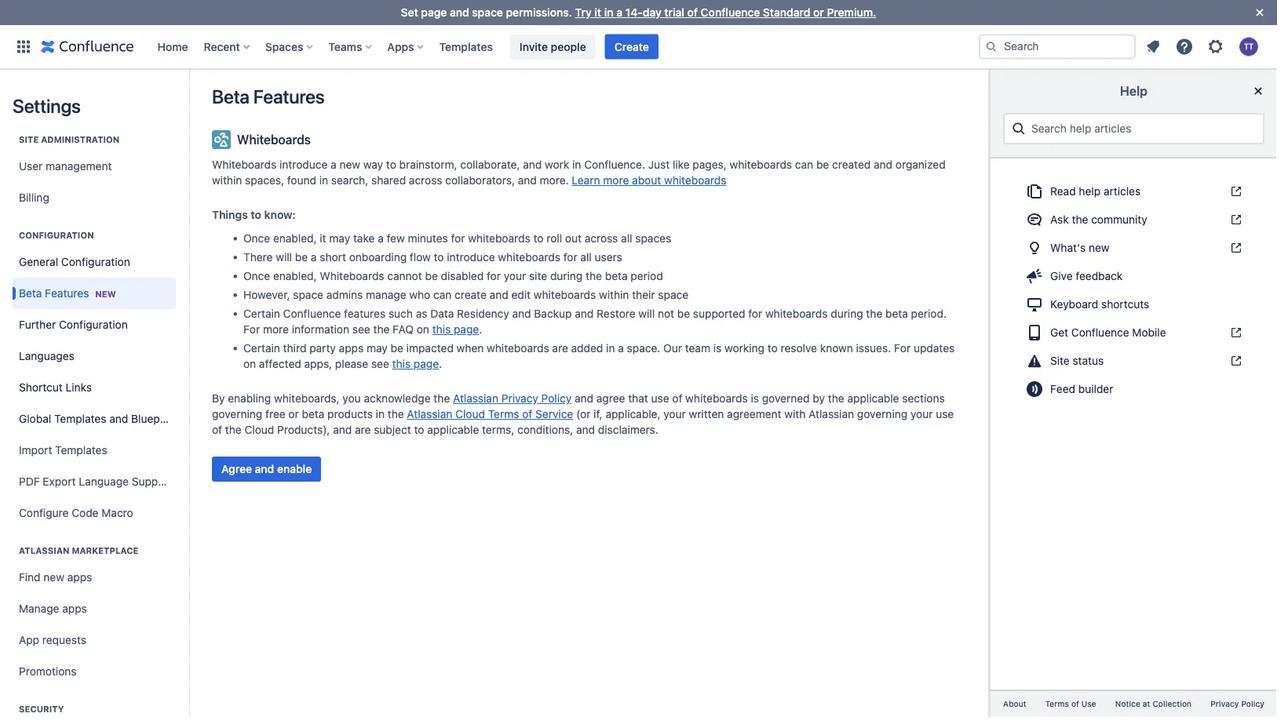 Task type: describe. For each thing, give the bounding box(es) containing it.
further
[[19, 318, 56, 331]]

written
[[689, 408, 724, 421]]

page for impacted
[[414, 358, 439, 371]]

see inside certain third party apps may be impacted when whiteboards are added in a space. our team is working to resolve known issues. for updates on affected apps, please see
[[371, 358, 389, 371]]

edit
[[512, 289, 531, 302]]

languages
[[19, 350, 74, 363]]

14-
[[626, 6, 643, 19]]

code
[[72, 507, 99, 520]]

whiteboards down "like"
[[664, 174, 727, 187]]

search,
[[331, 174, 369, 187]]

configure
[[19, 507, 69, 520]]

in right found
[[319, 174, 328, 187]]

and right backup
[[575, 307, 594, 320]]

information
[[292, 323, 350, 336]]

. for residency
[[479, 323, 482, 336]]

apps,
[[304, 358, 332, 371]]

please
[[335, 358, 368, 371]]

0 vertical spatial configuration
[[19, 230, 94, 241]]

feed builder
[[1051, 383, 1114, 396]]

1 once from the top
[[243, 232, 270, 245]]

manage apps
[[19, 603, 87, 616]]

read help articles link
[[1016, 179, 1253, 204]]

configuration group
[[13, 214, 182, 534]]

recent button
[[199, 34, 256, 59]]

shortcut icon image inside "what's new" link
[[1227, 242, 1243, 254]]

in up 'learn'
[[573, 158, 581, 171]]

keyboard
[[1051, 298, 1099, 311]]

as
[[416, 307, 428, 320]]

for down out
[[564, 251, 578, 264]]

set
[[401, 6, 418, 19]]

applicable inside (or if, applicable, your written agreement with atlassian governing your use of the cloud products), and are subject to applicable terms, conditions, and disclaimers.
[[427, 424, 479, 437]]

space.
[[627, 342, 661, 355]]

a left short
[[311, 251, 317, 264]]

shortcut links link
[[13, 372, 176, 404]]

whiteboards up site on the left top of the page
[[498, 251, 561, 264]]

of inside and agree that use of whiteboards is governed by the applicable sections governing free or beta products in the
[[673, 392, 683, 405]]

invite people
[[520, 40, 586, 53]]

close image for set page and space permissions.
[[1251, 3, 1270, 22]]

0 horizontal spatial all
[[581, 251, 592, 264]]

apps inside find new apps link
[[67, 571, 92, 584]]

this for be
[[392, 358, 411, 371]]

1 horizontal spatial privacy
[[1211, 700, 1240, 709]]

mobile
[[1133, 326, 1167, 339]]

a left the few
[[378, 232, 384, 245]]

new
[[95, 289, 116, 299]]

shortcut
[[19, 381, 63, 394]]

site for site status
[[1051, 355, 1070, 368]]

subject
[[374, 424, 411, 437]]

period.
[[912, 307, 947, 320]]

set page and space permissions. try it in a 14-day trial of confluence standard or premium.
[[401, 6, 877, 19]]

and agree that use of whiteboards is governed by the applicable sections governing free or beta products in the
[[212, 392, 945, 421]]

support
[[132, 476, 173, 488]]

disabled
[[441, 270, 484, 283]]

during inside certain confluence features such as data residency and backup and restore will not be supported for whiteboards during the beta period. for more information see the faq on
[[831, 307, 864, 320]]

shortcut icon image inside site status link
[[1227, 355, 1243, 368]]

certain for certain confluence features such as data residency and backup and restore will not be supported for whiteboards during the beta period. for more information see the faq on
[[243, 307, 280, 320]]

will inside certain confluence features such as data residency and backup and restore will not be supported for whiteboards during the beta period. for more information see the faq on
[[639, 307, 655, 320]]

whiteboards inside 'once enabled, it may take a few minutes for whiteboards to roll out across all spaces there will be a short onboarding flow to introduce whiteboards for all users once enabled, whiteboards cannot be disabled for your site during the beta period however, space admins manage who can create and edit whiteboards within their space'
[[320, 270, 384, 283]]

to left know:
[[251, 209, 262, 221]]

free
[[265, 408, 286, 421]]

global templates and blueprints
[[19, 413, 182, 426]]

2 horizontal spatial space
[[658, 289, 689, 302]]

global templates and blueprints link
[[13, 404, 182, 435]]

teams
[[329, 40, 362, 53]]

privacy policy
[[1211, 700, 1265, 709]]

Search field
[[979, 34, 1136, 59]]

and inside button
[[255, 463, 274, 476]]

give
[[1051, 270, 1073, 283]]

and left more.
[[518, 174, 537, 187]]

0 vertical spatial more
[[603, 174, 629, 187]]

about
[[632, 174, 661, 187]]

and down "(or"
[[576, 424, 595, 437]]

may inside certain third party apps may be impacted when whiteboards are added in a space. our team is working to resolve known issues. for updates on affected apps, please see
[[367, 342, 388, 355]]

for inside certain third party apps may be impacted when whiteboards are added in a space. our team is working to resolve known issues. for updates on affected apps, please see
[[894, 342, 911, 355]]

the right by
[[828, 392, 845, 405]]

whiteboards up disabled
[[468, 232, 531, 245]]

whiteboards inside certain third party apps may be impacted when whiteboards are added in a space. our team is working to resolve known issues. for updates on affected apps, please see
[[487, 342, 549, 355]]

and left work
[[523, 158, 542, 171]]

apps
[[387, 40, 414, 53]]

site status link
[[1016, 349, 1253, 374]]

however,
[[243, 289, 290, 302]]

1 horizontal spatial all
[[621, 232, 633, 245]]

the right the acknowledge
[[434, 392, 450, 405]]

new for what's new
[[1089, 241, 1110, 254]]

whiteboards inside whiteboards introduce a new way to brainstorm, collaborate, and work in confluence. just like pages, whiteboards can be created and organized within spaces, found in search, shared across collaborators, and more.
[[730, 158, 792, 171]]

known
[[821, 342, 854, 355]]

further configuration link
[[13, 309, 176, 341]]

you
[[343, 392, 361, 405]]

site for site administration
[[19, 135, 39, 145]]

and down edit
[[512, 307, 531, 320]]

use
[[1082, 700, 1097, 709]]

comment icon image
[[1026, 210, 1044, 229]]

Search help articles field
[[1027, 115, 1257, 143]]

at
[[1143, 700, 1151, 709]]

whiteboards up backup
[[534, 289, 596, 302]]

governing inside and agree that use of whiteboards is governed by the applicable sections governing free or beta products in the
[[212, 408, 263, 421]]

few
[[387, 232, 405, 245]]

issues.
[[856, 342, 892, 355]]

working
[[725, 342, 765, 355]]

be down flow at the top of page
[[425, 270, 438, 283]]

settings
[[13, 95, 81, 117]]

try
[[575, 6, 592, 19]]

beta inside 'once enabled, it may take a few minutes for whiteboards to roll out across all spaces there will be a short onboarding flow to introduce whiteboards for all users once enabled, whiteboards cannot be disabled for your site during the beta period however, space admins manage who can create and edit whiteboards within their space'
[[605, 270, 628, 283]]

acknowledge
[[364, 392, 431, 405]]

this page . for residency
[[433, 323, 482, 336]]

1 vertical spatial policy
[[1242, 700, 1265, 709]]

requests
[[42, 634, 86, 647]]

beta for beta features new
[[19, 287, 42, 300]]

use inside and agree that use of whiteboards is governed by the applicable sections governing free or beta products in the
[[651, 392, 670, 405]]

atlassian inside (or if, applicable, your written agreement with atlassian governing your use of the cloud products), and are subject to applicable terms, conditions, and disclaimers.
[[809, 408, 854, 421]]

0 vertical spatial or
[[814, 6, 824, 19]]

governed
[[762, 392, 810, 405]]

manage
[[366, 289, 406, 302]]

user management
[[19, 160, 112, 173]]

create
[[615, 40, 649, 53]]

whiteboards inside certain confluence features such as data residency and backup and restore will not be supported for whiteboards during the beta period. for more information see the faq on
[[766, 307, 828, 320]]

keyboard shortcuts
[[1051, 298, 1150, 311]]

introduce inside 'once enabled, it may take a few minutes for whiteboards to roll out across all spaces there will be a short onboarding flow to introduce whiteboards for all users once enabled, whiteboards cannot be disabled for your site during the beta period however, space admins manage who can create and edit whiteboards within their space'
[[447, 251, 495, 264]]

are inside (or if, applicable, your written agreement with atlassian governing your use of the cloud products), and are subject to applicable terms, conditions, and disclaimers.
[[355, 424, 371, 437]]

invite
[[520, 40, 548, 53]]

get confluence mobile link
[[1016, 320, 1253, 346]]

and up the templates "link"
[[450, 6, 469, 19]]

not
[[658, 307, 675, 320]]

party
[[310, 342, 336, 355]]

app
[[19, 634, 39, 647]]

features for beta features
[[253, 86, 325, 108]]

atlassian marketplace group
[[13, 529, 176, 693]]

and right created
[[874, 158, 893, 171]]

introduce inside whiteboards introduce a new way to brainstorm, collaborate, and work in confluence. just like pages, whiteboards can be created and organized within spaces, found in search, shared across collaborators, and more.
[[280, 158, 328, 171]]

0 vertical spatial privacy
[[502, 392, 539, 405]]

to inside certain third party apps may be impacted when whiteboards are added in a space. our team is working to resolve known issues. for updates on affected apps, please see
[[768, 342, 778, 355]]

spaces
[[265, 40, 303, 53]]

lightbulb icon image
[[1026, 239, 1044, 258]]

be inside certain third party apps may be impacted when whiteboards are added in a space. our team is working to resolve known issues. for updates on affected apps, please see
[[391, 342, 404, 355]]

0 vertical spatial policy
[[542, 392, 572, 405]]

for right disabled
[[487, 270, 501, 283]]

on inside certain third party apps may be impacted when whiteboards are added in a space. our team is working to resolve known issues. for updates on affected apps, please see
[[243, 358, 256, 371]]

is inside and agree that use of whiteboards is governed by the applicable sections governing free or beta products in the
[[751, 392, 759, 405]]

atlassian inside atlassian marketplace group
[[19, 546, 70, 556]]

keyboard shortcuts button
[[1016, 292, 1253, 317]]

of right trial
[[688, 6, 698, 19]]

page for residency
[[454, 323, 479, 336]]

cloud inside (or if, applicable, your written agreement with atlassian governing your use of the cloud products), and are subject to applicable terms, conditions, and disclaimers.
[[245, 424, 274, 437]]

whiteboards introduce a new way to brainstorm, collaborate, and work in confluence. just like pages, whiteboards can be created and organized within spaces, found in search, shared across collaborators, and more.
[[212, 158, 946, 187]]

site status
[[1051, 355, 1104, 368]]

find new apps
[[19, 571, 92, 584]]

community
[[1092, 213, 1148, 226]]

beta inside certain confluence features such as data residency and backup and restore will not be supported for whiteboards during the beta period. for more information see the faq on
[[886, 307, 909, 320]]

configuration for further
[[59, 318, 128, 331]]

of left use
[[1072, 700, 1080, 709]]

our
[[664, 342, 682, 355]]

teams button
[[324, 34, 378, 59]]

recent
[[204, 40, 240, 53]]

and inside and agree that use of whiteboards is governed by the applicable sections governing free or beta products in the
[[575, 392, 594, 405]]

across inside 'once enabled, it may take a few minutes for whiteboards to roll out across all spaces there will be a short onboarding flow to introduce whiteboards for all users once enabled, whiteboards cannot be disabled for your site during the beta period however, space admins manage who can create and edit whiteboards within their space'
[[585, 232, 618, 245]]

minutes
[[408, 232, 448, 245]]

the down the acknowledge
[[388, 408, 404, 421]]

banner containing home
[[0, 25, 1278, 69]]

agree
[[221, 463, 252, 476]]

0 horizontal spatial space
[[293, 289, 324, 302]]

premium.
[[827, 6, 877, 19]]

beta features
[[212, 86, 325, 108]]

the up issues.
[[867, 307, 883, 320]]

apps inside the manage apps link
[[62, 603, 87, 616]]

certain for certain third party apps may be impacted when whiteboards are added in a space. our team is working to resolve known issues. for updates on affected apps, please see
[[243, 342, 280, 355]]

data
[[431, 307, 454, 320]]

ask
[[1051, 213, 1069, 226]]

see inside certain confluence features such as data residency and backup and restore will not be supported for whiteboards during the beta period. for more information see the faq on
[[352, 323, 370, 336]]

if,
[[594, 408, 603, 421]]

across inside whiteboards introduce a new way to brainstorm, collaborate, and work in confluence. just like pages, whiteboards can be created and organized within spaces, found in search, shared across collaborators, and more.
[[409, 174, 443, 187]]

notice
[[1116, 700, 1141, 709]]

products
[[328, 408, 373, 421]]

learn more about whiteboards
[[572, 174, 727, 187]]

settings icon image
[[1207, 37, 1226, 56]]

find new apps link
[[13, 562, 176, 594]]

0 horizontal spatial terms
[[488, 408, 519, 421]]

status
[[1073, 355, 1104, 368]]

templates for global templates and blueprints
[[54, 413, 106, 426]]

can inside whiteboards introduce a new way to brainstorm, collaborate, and work in confluence. just like pages, whiteboards can be created and organized within spaces, found in search, shared across collaborators, and more.
[[795, 158, 814, 171]]

1 horizontal spatial your
[[664, 408, 686, 421]]

shortcut icon image for mobile
[[1227, 327, 1243, 339]]

user
[[19, 160, 43, 173]]

1 vertical spatial terms
[[1046, 700, 1070, 709]]

2 horizontal spatial your
[[911, 408, 933, 421]]

management
[[46, 160, 112, 173]]

privacy policy link
[[1202, 698, 1275, 711]]

0 vertical spatial confluence
[[701, 6, 760, 19]]

collection
[[1153, 700, 1192, 709]]

whiteboards,
[[274, 392, 340, 405]]

within inside 'once enabled, it may take a few minutes for whiteboards to roll out across all spaces there will be a short onboarding flow to introduce whiteboards for all users once enabled, whiteboards cannot be disabled for your site during the beta period however, space admins manage who can create and edit whiteboards within their space'
[[599, 289, 629, 302]]



Task type: locate. For each thing, give the bounding box(es) containing it.
may up short
[[329, 232, 350, 245]]

1 vertical spatial during
[[831, 307, 864, 320]]

atlassian
[[453, 392, 499, 405], [407, 408, 453, 421], [809, 408, 854, 421], [19, 546, 70, 556]]

confluence inside certain confluence features such as data residency and backup and restore will not be supported for whiteboards during the beta period. for more information see the faq on
[[283, 307, 341, 320]]

to right flow at the top of page
[[434, 251, 444, 264]]

0 vertical spatial it
[[595, 6, 602, 19]]

pdf export language support link
[[13, 466, 176, 498]]

documents icon image
[[1026, 182, 1044, 201]]

0 horizontal spatial across
[[409, 174, 443, 187]]

import templates
[[19, 444, 107, 457]]

1 horizontal spatial cloud
[[456, 408, 485, 421]]

whiteboards inside and agree that use of whiteboards is governed by the applicable sections governing free or beta products in the
[[686, 392, 748, 405]]

flow
[[410, 251, 431, 264]]

feed
[[1051, 383, 1076, 396]]

confluence for get confluence mobile
[[1072, 326, 1130, 339]]

during inside 'once enabled, it may take a few minutes for whiteboards to roll out across all spaces there will be a short onboarding flow to introduce whiteboards for all users once enabled, whiteboards cannot be disabled for your site during the beta period however, space admins manage who can create and edit whiteboards within their space'
[[550, 270, 583, 283]]

your
[[504, 270, 526, 283], [664, 408, 686, 421], [911, 408, 933, 421]]

or
[[814, 6, 824, 19], [289, 408, 299, 421]]

be left short
[[295, 251, 308, 264]]

0 horizontal spatial for
[[243, 323, 260, 336]]

all up users
[[621, 232, 633, 245]]

0 horizontal spatial introduce
[[280, 158, 328, 171]]

1 vertical spatial this
[[392, 358, 411, 371]]

privacy up atlassian cloud terms of service
[[502, 392, 539, 405]]

shortcut icon image for articles
[[1227, 185, 1243, 198]]

0 horizontal spatial during
[[550, 270, 583, 283]]

invite people button
[[510, 34, 596, 59]]

and inside "link"
[[109, 413, 128, 426]]

0 horizontal spatial governing
[[212, 408, 263, 421]]

whiteboards right when at the top
[[487, 342, 549, 355]]

privacy
[[502, 392, 539, 405], [1211, 700, 1240, 709]]

mobile icon image
[[1026, 324, 1044, 342]]

site
[[19, 135, 39, 145], [1051, 355, 1070, 368]]

added
[[571, 342, 603, 355]]

within
[[212, 174, 242, 187], [599, 289, 629, 302]]

the inside (or if, applicable, your written agreement with atlassian governing your use of the cloud products), and are subject to applicable terms, conditions, and disclaimers.
[[225, 424, 242, 437]]

search image
[[986, 40, 998, 53]]

1 horizontal spatial terms
[[1046, 700, 1070, 709]]

new inside whiteboards introduce a new way to brainstorm, collaborate, and work in confluence. just like pages, whiteboards can be created and organized within spaces, found in search, shared across collaborators, and more.
[[340, 158, 361, 171]]

about
[[1004, 700, 1027, 709]]

shortcut icon image
[[1227, 185, 1243, 198], [1227, 214, 1243, 226], [1227, 242, 1243, 254], [1227, 327, 1243, 339], [1227, 355, 1243, 368]]

things
[[212, 209, 248, 221]]

more.
[[540, 174, 569, 187]]

1 horizontal spatial more
[[603, 174, 629, 187]]

more down confluence.
[[603, 174, 629, 187]]

0 vertical spatial page
[[421, 6, 447, 19]]

the left faq
[[373, 323, 390, 336]]

terms up terms,
[[488, 408, 519, 421]]

0 horizontal spatial or
[[289, 408, 299, 421]]

can up 'data'
[[434, 289, 452, 302]]

1 horizontal spatial for
[[894, 342, 911, 355]]

the right "ask" at the right top of page
[[1072, 213, 1089, 226]]

or inside and agree that use of whiteboards is governed by the applicable sections governing free or beta products in the
[[289, 408, 299, 421]]

1 horizontal spatial may
[[367, 342, 388, 355]]

help icon image
[[1176, 37, 1194, 56]]

3 shortcut icon image from the top
[[1227, 242, 1243, 254]]

1 vertical spatial new
[[1089, 241, 1110, 254]]

notification icon image
[[1144, 37, 1163, 56]]

global element
[[9, 25, 976, 69]]

new up feedback
[[1089, 241, 1110, 254]]

1 horizontal spatial .
[[479, 323, 482, 336]]

shortcuts
[[1102, 298, 1150, 311]]

.
[[479, 323, 482, 336], [439, 358, 442, 371]]

feedback
[[1076, 270, 1123, 283]]

1 vertical spatial cloud
[[245, 424, 274, 437]]

agree and enable
[[221, 463, 312, 476]]

atlassian up atlassian cloud terms of service link
[[453, 392, 499, 405]]

page right set
[[421, 6, 447, 19]]

products),
[[277, 424, 330, 437]]

within inside whiteboards introduce a new way to brainstorm, collaborate, and work in confluence. just like pages, whiteboards can be created and organized within spaces, found in search, shared across collaborators, and more.
[[212, 174, 242, 187]]

1 vertical spatial use
[[936, 408, 954, 421]]

a inside whiteboards introduce a new way to brainstorm, collaborate, and work in confluence. just like pages, whiteboards can be created and organized within spaces, found in search, shared across collaborators, and more.
[[331, 158, 337, 171]]

0 horizontal spatial is
[[714, 342, 722, 355]]

1 vertical spatial more
[[263, 323, 289, 336]]

be inside whiteboards introduce a new way to brainstorm, collaborate, and work in confluence. just like pages, whiteboards can be created and organized within spaces, found in search, shared across collaborators, and more.
[[817, 158, 830, 171]]

to
[[386, 158, 396, 171], [251, 209, 262, 221], [534, 232, 544, 245], [434, 251, 444, 264], [768, 342, 778, 355], [414, 424, 424, 437]]

a left the space.
[[618, 342, 624, 355]]

1 vertical spatial all
[[581, 251, 592, 264]]

1 horizontal spatial across
[[585, 232, 618, 245]]

it inside 'once enabled, it may take a few minutes for whiteboards to roll out across all spaces there will be a short onboarding flow to introduce whiteboards for all users once enabled, whiteboards cannot be disabled for your site during the beta period however, space admins manage who can create and edit whiteboards within their space'
[[320, 232, 326, 245]]

confluence up the information on the top
[[283, 307, 341, 320]]

to up shared
[[386, 158, 396, 171]]

apps inside certain third party apps may be impacted when whiteboards are added in a space. our team is working to resolve known issues. for updates on affected apps, please see
[[339, 342, 364, 355]]

your inside 'once enabled, it may take a few minutes for whiteboards to roll out across all spaces there will be a short onboarding flow to introduce whiteboards for all users once enabled, whiteboards cannot be disabled for your site during the beta period however, space admins manage who can create and edit whiteboards within their space'
[[504, 270, 526, 283]]

what's new link
[[1016, 236, 1253, 261]]

warning icon image
[[1026, 352, 1044, 371]]

promotions link
[[13, 657, 176, 688]]

2 governing from the left
[[857, 408, 908, 421]]

on inside certain confluence features such as data residency and backup and restore will not be supported for whiteboards during the beta period. for more information see the faq on
[[417, 323, 430, 336]]

shared
[[371, 174, 406, 187]]

shortcut icon image inside get confluence mobile link
[[1227, 327, 1243, 339]]

to left roll
[[534, 232, 544, 245]]

atlassian cloud terms of service
[[407, 408, 573, 421]]

0 vertical spatial this
[[433, 323, 451, 336]]

shortcut icon image inside ask the community link
[[1227, 214, 1243, 226]]

0 vertical spatial certain
[[243, 307, 280, 320]]

the inside 'once enabled, it may take a few minutes for whiteboards to roll out across all spaces there will be a short onboarding flow to introduce whiteboards for all users once enabled, whiteboards cannot be disabled for your site during the beta period however, space admins manage who can create and edit whiteboards within their space'
[[586, 270, 602, 283]]

in
[[605, 6, 614, 19], [573, 158, 581, 171], [319, 174, 328, 187], [606, 342, 615, 355], [376, 408, 385, 421]]

2 vertical spatial beta
[[302, 408, 325, 421]]

0 vertical spatial close image
[[1251, 3, 1270, 22]]

across up users
[[585, 232, 618, 245]]

in inside certain third party apps may be impacted when whiteboards are added in a space. our team is working to resolve known issues. for updates on affected apps, please see
[[606, 342, 615, 355]]

space up the global element
[[472, 6, 503, 19]]

create
[[455, 289, 487, 302]]

this
[[433, 323, 451, 336], [392, 358, 411, 371]]

0 horizontal spatial will
[[276, 251, 292, 264]]

see
[[352, 323, 370, 336], [371, 358, 389, 371]]

see down 'features'
[[352, 323, 370, 336]]

get
[[1051, 326, 1069, 339]]

this page . down 'data'
[[433, 323, 482, 336]]

governing down sections
[[857, 408, 908, 421]]

to inside whiteboards introduce a new way to brainstorm, collaborate, and work in confluence. just like pages, whiteboards can be created and organized within spaces, found in search, shared across collaborators, and more.
[[386, 158, 396, 171]]

0 vertical spatial beta
[[605, 270, 628, 283]]

1 vertical spatial may
[[367, 342, 388, 355]]

whiteboards right the pages,
[[730, 158, 792, 171]]

0 vertical spatial for
[[243, 323, 260, 336]]

configuration up the languages link at the left
[[59, 318, 128, 331]]

a inside certain third party apps may be impacted when whiteboards are added in a space. our team is working to resolve known issues. for updates on affected apps, please see
[[618, 342, 624, 355]]

2 enabled, from the top
[[273, 270, 317, 283]]

space
[[472, 6, 503, 19], [293, 289, 324, 302], [658, 289, 689, 302]]

1 vertical spatial whiteboards
[[212, 158, 277, 171]]

0 vertical spatial cloud
[[456, 408, 485, 421]]

0 horizontal spatial within
[[212, 174, 242, 187]]

of right that
[[673, 392, 683, 405]]

a left 14-
[[617, 6, 623, 19]]

spaces button
[[261, 34, 319, 59]]

during up the known
[[831, 307, 864, 320]]

see right 'please'
[[371, 358, 389, 371]]

beta inside and agree that use of whiteboards is governed by the applicable sections governing free or beta products in the
[[302, 408, 325, 421]]

0 horizontal spatial new
[[44, 571, 64, 584]]

home link
[[153, 34, 193, 59]]

signal icon image
[[1026, 380, 1044, 399]]

your profile and preferences image
[[1240, 37, 1259, 56]]

people
[[551, 40, 586, 53]]

1 enabled, from the top
[[273, 232, 317, 245]]

2 vertical spatial page
[[414, 358, 439, 371]]

2 vertical spatial new
[[44, 571, 64, 584]]

1 horizontal spatial space
[[472, 6, 503, 19]]

apps down atlassian marketplace
[[67, 571, 92, 584]]

use inside (or if, applicable, your written agreement with atlassian governing your use of the cloud products), and are subject to applicable terms, conditions, and disclaimers.
[[936, 408, 954, 421]]

a
[[617, 6, 623, 19], [331, 158, 337, 171], [378, 232, 384, 245], [311, 251, 317, 264], [618, 342, 624, 355]]

configuration
[[19, 230, 94, 241], [61, 256, 130, 269], [59, 318, 128, 331]]

during
[[550, 270, 583, 283], [831, 307, 864, 320]]

further configuration
[[19, 318, 128, 331]]

for inside certain confluence features such as data residency and backup and restore will not be supported for whiteboards during the beta period. for more information see the faq on
[[243, 323, 260, 336]]

new inside atlassian marketplace group
[[44, 571, 64, 584]]

and down products
[[333, 424, 352, 437]]

what's new
[[1051, 241, 1110, 254]]

0 vertical spatial all
[[621, 232, 633, 245]]

0 horizontal spatial beta
[[302, 408, 325, 421]]

banner
[[0, 25, 1278, 69]]

get confluence mobile
[[1051, 326, 1167, 339]]

0 vertical spatial on
[[417, 323, 430, 336]]

0 vertical spatial once
[[243, 232, 270, 245]]

1 vertical spatial for
[[894, 342, 911, 355]]

1 horizontal spatial governing
[[857, 408, 908, 421]]

across down brainstorm,
[[409, 174, 443, 187]]

for
[[243, 323, 260, 336], [894, 342, 911, 355]]

1 vertical spatial it
[[320, 232, 326, 245]]

take
[[353, 232, 375, 245]]

new for find new apps
[[44, 571, 64, 584]]

1 horizontal spatial during
[[831, 307, 864, 320]]

confluence inside get confluence mobile link
[[1072, 326, 1130, 339]]

things to know:
[[212, 209, 296, 221]]

1 vertical spatial will
[[639, 307, 655, 320]]

and left 'blueprints'
[[109, 413, 128, 426]]

updates
[[914, 342, 955, 355]]

all left users
[[581, 251, 592, 264]]

this page . for impacted
[[392, 358, 442, 371]]

cloud down free
[[245, 424, 274, 437]]

once down there
[[243, 270, 270, 283]]

2 horizontal spatial confluence
[[1072, 326, 1130, 339]]

applicable inside and agree that use of whiteboards is governed by the applicable sections governing free or beta products in the
[[848, 392, 900, 405]]

configuration up new
[[61, 256, 130, 269]]

across
[[409, 174, 443, 187], [585, 232, 618, 245]]

governing down the enabling
[[212, 408, 263, 421]]

0 vertical spatial within
[[212, 174, 242, 187]]

this page link for impacted
[[392, 358, 439, 371]]

1 vertical spatial site
[[1051, 355, 1070, 368]]

permissions.
[[506, 6, 572, 19]]

this page link down 'data'
[[433, 323, 479, 336]]

for inside certain confluence features such as data residency and backup and restore will not be supported for whiteboards during the beta period. for more information see the faq on
[[749, 307, 763, 320]]

to right subject at the bottom left
[[414, 424, 424, 437]]

introduce up disabled
[[447, 251, 495, 264]]

0 vertical spatial this page link
[[433, 323, 479, 336]]

configuration for general
[[61, 256, 130, 269]]

is up agreement
[[751, 392, 759, 405]]

features
[[253, 86, 325, 108], [45, 287, 89, 300]]

atlassian cloud terms of service link
[[407, 408, 573, 421]]

agree
[[597, 392, 625, 405]]

terms left use
[[1046, 700, 1070, 709]]

configure code macro link
[[13, 498, 176, 529]]

certain inside certain confluence features such as data residency and backup and restore will not be supported for whiteboards during the beta period. for more information see the faq on
[[243, 307, 280, 320]]

2 vertical spatial confluence
[[1072, 326, 1130, 339]]

during right site on the left top of the page
[[550, 270, 583, 283]]

to left 'resolve'
[[768, 342, 778, 355]]

1 vertical spatial certain
[[243, 342, 280, 355]]

within up restore
[[599, 289, 629, 302]]

onboarding
[[349, 251, 407, 264]]

privacy right 'collection'
[[1211, 700, 1240, 709]]

builder
[[1079, 383, 1114, 396]]

features down spaces popup button
[[253, 86, 325, 108]]

space up the not on the top
[[658, 289, 689, 302]]

affected
[[259, 358, 301, 371]]

confluence for certain confluence features such as data residency and backup and restore will not be supported for whiteboards during the beta period. for more information see the faq on
[[283, 307, 341, 320]]

4 shortcut icon image from the top
[[1227, 327, 1243, 339]]

it right try
[[595, 6, 602, 19]]

. for impacted
[[439, 358, 442, 371]]

out
[[565, 232, 582, 245]]

5 shortcut icon image from the top
[[1227, 355, 1243, 368]]

0 vertical spatial terms
[[488, 408, 519, 421]]

find
[[19, 571, 41, 584]]

0 vertical spatial site
[[19, 135, 39, 145]]

0 vertical spatial applicable
[[848, 392, 900, 405]]

2 horizontal spatial new
[[1089, 241, 1110, 254]]

0 vertical spatial enabled,
[[273, 232, 317, 245]]

1 shortcut icon image from the top
[[1227, 185, 1243, 198]]

close image for help
[[1249, 82, 1268, 101]]

in right added
[[606, 342, 615, 355]]

this down 'data'
[[433, 323, 451, 336]]

global
[[19, 413, 51, 426]]

1 horizontal spatial is
[[751, 392, 759, 405]]

and left edit
[[490, 289, 509, 302]]

spaces,
[[245, 174, 284, 187]]

close image
[[1251, 3, 1270, 22], [1249, 82, 1268, 101]]

shortcut icon image inside read help articles link
[[1227, 185, 1243, 198]]

0 horizontal spatial can
[[434, 289, 452, 302]]

1 horizontal spatial can
[[795, 158, 814, 171]]

2 vertical spatial whiteboards
[[320, 270, 384, 283]]

features for beta features new
[[45, 287, 89, 300]]

is inside certain third party apps may be impacted when whiteboards are added in a space. our team is working to resolve known issues. for updates on affected apps, please see
[[714, 342, 722, 355]]

of down atlassian privacy policy link
[[522, 408, 533, 421]]

certain inside certain third party apps may be impacted when whiteboards are added in a space. our team is working to resolve known issues. for updates on affected apps, please see
[[243, 342, 280, 355]]

1 horizontal spatial see
[[371, 358, 389, 371]]

this page link for residency
[[433, 323, 479, 336]]

whiteboards for whiteboards introduce a new way to brainstorm, collaborate, and work in confluence. just like pages, whiteboards can be created and organized within spaces, found in search, shared across collaborators, and more.
[[212, 158, 277, 171]]

applicable down atlassian cloud terms of service
[[427, 424, 479, 437]]

0 vertical spatial will
[[276, 251, 292, 264]]

general
[[19, 256, 58, 269]]

brainstorm,
[[399, 158, 458, 171]]

for right issues.
[[894, 342, 911, 355]]

. down residency
[[479, 323, 482, 336]]

of inside (or if, applicable, your written agreement with atlassian governing your use of the cloud products), and are subject to applicable terms, conditions, and disclaimers.
[[212, 424, 222, 437]]

or right standard
[[814, 6, 824, 19]]

third
[[283, 342, 307, 355]]

1 horizontal spatial it
[[595, 6, 602, 19]]

1 governing from the left
[[212, 408, 263, 421]]

beta down users
[[605, 270, 628, 283]]

to inside (or if, applicable, your written agreement with atlassian governing your use of the cloud products), and are subject to applicable terms, conditions, and disclaimers.
[[414, 424, 424, 437]]

or right free
[[289, 408, 299, 421]]

features inside configuration group
[[45, 287, 89, 300]]

will inside 'once enabled, it may take a few minutes for whiteboards to roll out across all spaces there will be a short onboarding flow to introduce whiteboards for all users once enabled, whiteboards cannot be disabled for your site during the beta period however, space admins manage who can create and edit whiteboards within their space'
[[276, 251, 292, 264]]

0 vertical spatial introduce
[[280, 158, 328, 171]]

0 vertical spatial features
[[253, 86, 325, 108]]

on
[[417, 323, 430, 336], [243, 358, 256, 371]]

are down products
[[355, 424, 371, 437]]

1 vertical spatial see
[[371, 358, 389, 371]]

0 vertical spatial whiteboards
[[237, 132, 311, 147]]

1 vertical spatial features
[[45, 287, 89, 300]]

screen icon image
[[1026, 295, 1044, 314]]

on down as
[[417, 323, 430, 336]]

enabled, down know:
[[273, 232, 317, 245]]

whiteboards
[[730, 158, 792, 171], [664, 174, 727, 187], [468, 232, 531, 245], [498, 251, 561, 264], [534, 289, 596, 302], [766, 307, 828, 320], [487, 342, 549, 355], [686, 392, 748, 405]]

collaborate,
[[460, 158, 520, 171]]

once enabled, it may take a few minutes for whiteboards to roll out across all spaces there will be a short onboarding flow to introduce whiteboards for all users once enabled, whiteboards cannot be disabled for your site during the beta period however, space admins manage who can create and edit whiteboards within their space
[[243, 232, 689, 302]]

1 vertical spatial once
[[243, 270, 270, 283]]

your down sections
[[911, 408, 933, 421]]

2 shortcut icon image from the top
[[1227, 214, 1243, 226]]

whiteboards up 'resolve'
[[766, 307, 828, 320]]

configuration up 'general'
[[19, 230, 94, 241]]

collapse sidebar image
[[171, 77, 206, 108]]

templates inside the global element
[[439, 40, 493, 53]]

use right that
[[651, 392, 670, 405]]

site inside group
[[19, 135, 39, 145]]

0 horizontal spatial applicable
[[427, 424, 479, 437]]

1 horizontal spatial site
[[1051, 355, 1070, 368]]

confluence image
[[41, 37, 134, 56], [41, 37, 134, 56]]

2 vertical spatial configuration
[[59, 318, 128, 331]]

read help articles
[[1051, 185, 1141, 198]]

0 vertical spatial templates
[[439, 40, 493, 53]]

read
[[1051, 185, 1076, 198]]

atlassian down the acknowledge
[[407, 408, 453, 421]]

billing link
[[13, 182, 176, 214]]

all
[[621, 232, 633, 245], [581, 251, 592, 264]]

trial
[[665, 6, 685, 19]]

of down by
[[212, 424, 222, 437]]

once
[[243, 232, 270, 245], [243, 270, 270, 283]]

page up when at the top
[[454, 323, 479, 336]]

this for data
[[433, 323, 451, 336]]

1 vertical spatial page
[[454, 323, 479, 336]]

use down sections
[[936, 408, 954, 421]]

be inside certain confluence features such as data residency and backup and restore will not be supported for whiteboards during the beta period. for more information see the faq on
[[678, 307, 690, 320]]

in left 14-
[[605, 6, 614, 19]]

created
[[832, 158, 871, 171]]

0 horizontal spatial see
[[352, 323, 370, 336]]

1 vertical spatial enabled,
[[273, 270, 317, 283]]

page
[[421, 6, 447, 19], [454, 323, 479, 336], [414, 358, 439, 371]]

page down the impacted
[[414, 358, 439, 371]]

templates for import templates
[[55, 444, 107, 457]]

feedback icon image
[[1026, 267, 1044, 286]]

beta for beta features
[[212, 86, 250, 108]]

2 horizontal spatial beta
[[886, 307, 909, 320]]

admins
[[327, 289, 363, 302]]

there
[[243, 251, 273, 264]]

1 horizontal spatial introduce
[[447, 251, 495, 264]]

and inside 'once enabled, it may take a few minutes for whiteboards to roll out across all spaces there will be a short onboarding flow to introduce whiteboards for all users once enabled, whiteboards cannot be disabled for your site during the beta period however, space admins manage who can create and edit whiteboards within their space'
[[490, 289, 509, 302]]

1 vertical spatial privacy
[[1211, 700, 1240, 709]]

impacted
[[407, 342, 454, 355]]

certain down however, at left top
[[243, 307, 280, 320]]

appswitcher icon image
[[14, 37, 33, 56]]

(or if, applicable, your written agreement with atlassian governing your use of the cloud products), and are subject to applicable terms, conditions, and disclaimers.
[[212, 408, 954, 437]]

0 horizontal spatial .
[[439, 358, 442, 371]]

0 horizontal spatial confluence
[[283, 307, 341, 320]]

1 vertical spatial templates
[[54, 413, 106, 426]]

service
[[536, 408, 573, 421]]

1 certain from the top
[[243, 307, 280, 320]]

2 certain from the top
[[243, 342, 280, 355]]

new up search,
[[340, 158, 361, 171]]

for right minutes
[[451, 232, 465, 245]]

this down the impacted
[[392, 358, 411, 371]]

that
[[628, 392, 648, 405]]

collaborators,
[[446, 174, 515, 187]]

terms of use
[[1046, 700, 1097, 709]]

1 vertical spatial within
[[599, 289, 629, 302]]

are inside certain third party apps may be impacted when whiteboards are added in a space. our team is working to resolve known issues. for updates on affected apps, please see
[[552, 342, 568, 355]]

0 vertical spatial may
[[329, 232, 350, 245]]

1 vertical spatial beta
[[886, 307, 909, 320]]

more inside certain confluence features such as data residency and backup and restore will not be supported for whiteboards during the beta period. for more information see the faq on
[[263, 323, 289, 336]]

this page link down the impacted
[[392, 358, 439, 371]]

work
[[545, 158, 570, 171]]

0 horizontal spatial use
[[651, 392, 670, 405]]

shortcut icon image for community
[[1227, 214, 1243, 226]]

for right supported
[[749, 307, 763, 320]]

beta inside configuration group
[[19, 287, 42, 300]]

templates right apps popup button
[[439, 40, 493, 53]]

(or
[[576, 408, 591, 421]]

applicable left sections
[[848, 392, 900, 405]]

site up user on the top of the page
[[19, 135, 39, 145]]

1 horizontal spatial policy
[[1242, 700, 1265, 709]]

may inside 'once enabled, it may take a few minutes for whiteboards to roll out across all spaces there will be a short onboarding flow to introduce whiteboards for all users once enabled, whiteboards cannot be disabled for your site during the beta period however, space admins manage who can create and edit whiteboards within their space'
[[329, 232, 350, 245]]

more up third at the top left of page
[[263, 323, 289, 336]]

site right warning icon
[[1051, 355, 1070, 368]]

user management link
[[13, 151, 176, 182]]

beta down whiteboards,
[[302, 408, 325, 421]]

in inside and agree that use of whiteboards is governed by the applicable sections governing free or beta products in the
[[376, 408, 385, 421]]

confluence down keyboard shortcuts
[[1072, 326, 1130, 339]]

0 horizontal spatial are
[[355, 424, 371, 437]]

whiteboards inside whiteboards introduce a new way to brainstorm, collaborate, and work in confluence. just like pages, whiteboards can be created and organized within spaces, found in search, shared across collaborators, and more.
[[212, 158, 277, 171]]

2 once from the top
[[243, 270, 270, 283]]

beta right collapse sidebar "image"
[[212, 86, 250, 108]]

1 horizontal spatial beta
[[605, 270, 628, 283]]

certain up the affected
[[243, 342, 280, 355]]

app requests
[[19, 634, 86, 647]]

features down general configuration
[[45, 287, 89, 300]]

2 vertical spatial apps
[[62, 603, 87, 616]]

can left created
[[795, 158, 814, 171]]

beta features new
[[19, 287, 116, 300]]

can inside 'once enabled, it may take a few minutes for whiteboards to roll out across all spaces there will be a short onboarding flow to introduce whiteboards for all users once enabled, whiteboards cannot be disabled for your site during the beta period however, space admins manage who can create and edit whiteboards within their space'
[[434, 289, 452, 302]]

1 horizontal spatial within
[[599, 289, 629, 302]]

site administration group
[[13, 118, 176, 218]]

whiteboards for whiteboards
[[237, 132, 311, 147]]

1 vertical spatial can
[[434, 289, 452, 302]]

atlassian down by
[[809, 408, 854, 421]]

will down their
[[639, 307, 655, 320]]

governing inside (or if, applicable, your written agreement with atlassian governing your use of the cloud products), and are subject to applicable terms, conditions, and disclaimers.
[[857, 408, 908, 421]]



Task type: vqa. For each thing, say whether or not it's contained in the screenshot.
Dismiss Quickstart image
no



